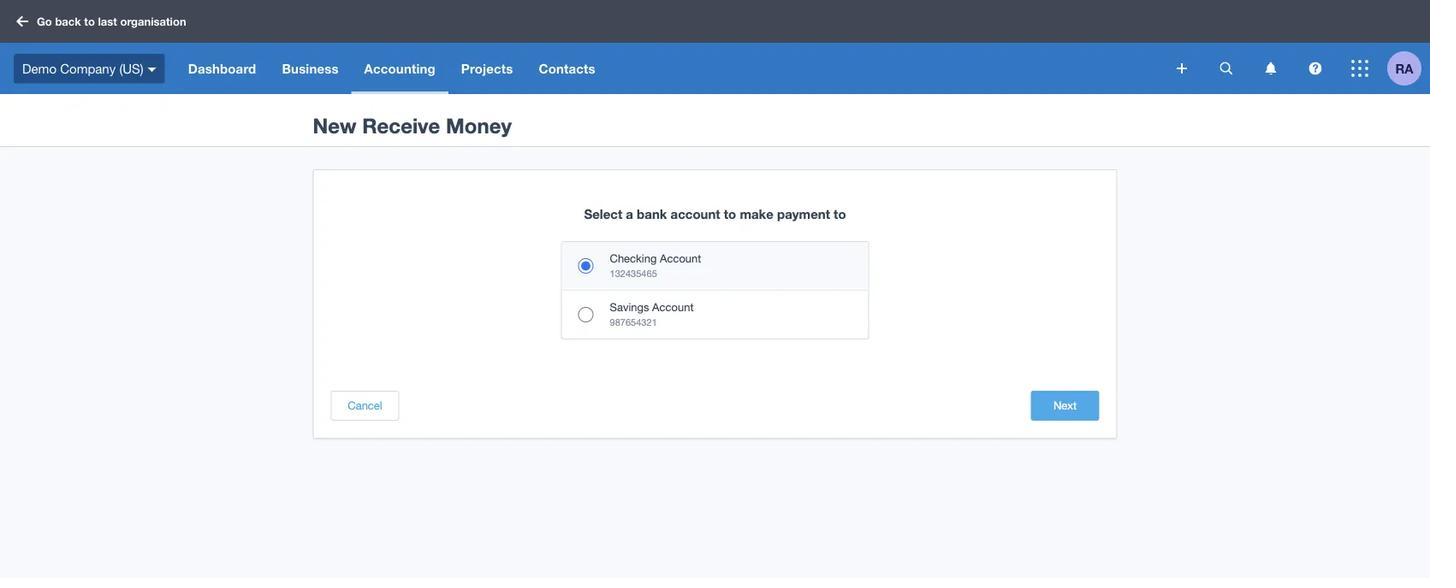Task type: describe. For each thing, give the bounding box(es) containing it.
projects button
[[449, 43, 526, 94]]

0 horizontal spatial svg image
[[1178, 63, 1188, 74]]

demo
[[22, 61, 57, 76]]

1 horizontal spatial to
[[724, 206, 737, 222]]

last
[[98, 15, 117, 28]]

receive
[[362, 113, 440, 138]]

accounting
[[364, 61, 436, 76]]

select
[[584, 206, 623, 222]]

business button
[[269, 43, 352, 94]]

projects
[[461, 61, 513, 76]]

svg image inside go back to last organisation link
[[16, 16, 28, 27]]

contacts
[[539, 61, 596, 76]]

banner containing dashboard
[[0, 0, 1431, 94]]

987654321
[[610, 317, 658, 328]]

checking account 132435465
[[610, 252, 702, 279]]

account for savings account
[[653, 300, 694, 314]]

accounting button
[[352, 43, 449, 94]]

account for checking account
[[660, 252, 702, 265]]

go
[[37, 15, 52, 28]]

2 horizontal spatial to
[[834, 206, 847, 222]]

make
[[740, 206, 774, 222]]

dashboard link
[[175, 43, 269, 94]]

cancel
[[348, 399, 383, 413]]

back
[[55, 15, 81, 28]]

(us)
[[119, 61, 144, 76]]

new receive money
[[313, 113, 512, 138]]

demo company (us)
[[22, 61, 144, 76]]

cancel link
[[331, 391, 399, 421]]



Task type: vqa. For each thing, say whether or not it's contained in the screenshot.
Accounts WatchList options 'icon'
no



Task type: locate. For each thing, give the bounding box(es) containing it.
0 horizontal spatial to
[[84, 15, 95, 28]]

bank
[[637, 206, 667, 222]]

1 horizontal spatial svg image
[[1266, 62, 1277, 75]]

1 vertical spatial account
[[653, 300, 694, 314]]

company
[[60, 61, 116, 76]]

to right "payment"
[[834, 206, 847, 222]]

navigation inside banner
[[175, 43, 1166, 94]]

ra button
[[1388, 43, 1431, 94]]

svg image
[[16, 16, 28, 27], [1352, 60, 1369, 77], [1221, 62, 1234, 75], [1310, 62, 1323, 75], [148, 67, 156, 72]]

contacts button
[[526, 43, 609, 94]]

new
[[313, 113, 357, 138]]

None radio
[[578, 258, 594, 274]]

132435465
[[610, 268, 658, 279]]

money
[[446, 113, 512, 138]]

navigation containing dashboard
[[175, 43, 1166, 94]]

next link
[[1031, 391, 1100, 421]]

account inside savings account 987654321
[[653, 300, 694, 314]]

svg image inside demo company (us) popup button
[[148, 67, 156, 72]]

account inside checking account 132435465
[[660, 252, 702, 265]]

demo company (us) button
[[0, 43, 175, 94]]

go back to last organisation link
[[10, 6, 197, 37]]

account
[[660, 252, 702, 265], [653, 300, 694, 314]]

navigation
[[175, 43, 1166, 94]]

account up 987654321
[[653, 300, 694, 314]]

a
[[626, 206, 634, 222]]

checking
[[610, 252, 657, 265]]

savings
[[610, 300, 650, 314]]

banner
[[0, 0, 1431, 94]]

0 vertical spatial account
[[660, 252, 702, 265]]

business
[[282, 61, 339, 76]]

payment
[[778, 206, 831, 222]]

go back to last organisation
[[37, 15, 186, 28]]

ra
[[1396, 61, 1414, 76]]

None radio
[[578, 307, 594, 323]]

savings account 987654321
[[610, 300, 694, 328]]

dashboard
[[188, 61, 256, 76]]

to left last
[[84, 15, 95, 28]]

svg image
[[1266, 62, 1277, 75], [1178, 63, 1188, 74]]

select a bank account to make payment to
[[584, 206, 847, 222]]

organisation
[[120, 15, 186, 28]]

account
[[671, 206, 721, 222]]

to
[[84, 15, 95, 28], [724, 206, 737, 222], [834, 206, 847, 222]]

account down account
[[660, 252, 702, 265]]

next
[[1054, 399, 1077, 413]]

to left the make
[[724, 206, 737, 222]]



